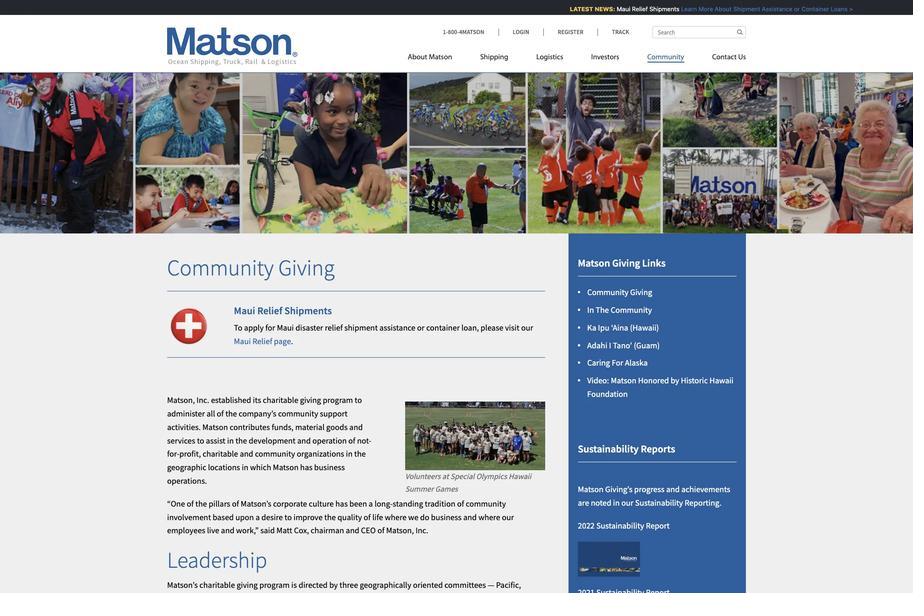 Task type: describe. For each thing, give the bounding box(es) containing it.
ka
[[587, 322, 597, 333]]

Search search field
[[653, 26, 746, 38]]

geographically
[[360, 579, 411, 590]]

adahi i tano' (guam)
[[587, 340, 660, 351]]

of up involvement
[[187, 498, 194, 509]]

support
[[320, 408, 348, 419]]

register
[[558, 28, 584, 36]]

leadership
[[167, 546, 267, 574]]

community giving inside section
[[587, 287, 653, 298]]

mainland
[[207, 593, 239, 593]]

development
[[249, 435, 296, 446]]

entirely
[[250, 593, 276, 593]]

disaster
[[296, 322, 323, 333]]

noted
[[591, 497, 612, 508]]

alaska inside section
[[625, 357, 648, 368]]

(guam)
[[634, 340, 660, 351]]

matt
[[277, 525, 292, 536]]

latest
[[564, 5, 587, 13]]

shipment
[[728, 5, 755, 13]]

assist
[[206, 435, 226, 446]]

matson inside video: matson honored by historic hawaii foundation
[[611, 375, 637, 386]]

community inside "one of the pillars of matson's corporate culture has been a long-standing tradition of community involvement based upon a desire to improve the quality of life where we do business and where our employees live and work," said matt cox, chairman and ceo of matson, inc.
[[466, 498, 506, 509]]

contributes
[[230, 422, 270, 432]]

matson inside the top menu navigation
[[429, 54, 452, 61]]

organizations
[[297, 449, 344, 459]]

2022
[[578, 520, 595, 531]]

progress
[[634, 484, 665, 495]]

links
[[642, 256, 666, 269]]

to inside "one of the pillars of matson's corporate culture has been a long-standing tradition of community involvement based upon a desire to improve the quality of life where we do business and where our employees live and work," said matt cox, chairman and ceo of matson, inc.
[[285, 512, 292, 522]]

corporate
[[273, 498, 307, 509]]

shipping
[[480, 54, 509, 61]]

adahi i tano' (guam) link
[[587, 340, 660, 351]]

to
[[234, 322, 242, 333]]

our inside matson giving's progress and achievements are noted in our sustainability reporting.
[[622, 497, 634, 508]]

community link
[[634, 49, 698, 68]]

2 where from the left
[[479, 512, 500, 522]]

three
[[340, 579, 358, 590]]

logistics
[[537, 54, 563, 61]]

in down operation
[[346, 449, 353, 459]]

giving inside matson's charitable giving program is directed by three geographically oriented committees — pacific, alaska and mainland — entirely comprised of active and involved employees, each considering request
[[237, 579, 258, 590]]

0 vertical spatial shipments
[[644, 5, 674, 13]]

search image
[[737, 29, 743, 35]]

'aina
[[611, 322, 628, 333]]

investors
[[591, 54, 620, 61]]

caring
[[587, 357, 610, 368]]

0 horizontal spatial —
[[241, 593, 248, 593]]

maui relief shipments
[[234, 304, 332, 317]]

0 vertical spatial charitable
[[263, 395, 298, 405]]

i
[[609, 340, 611, 351]]

0 vertical spatial about
[[709, 5, 726, 13]]

for-
[[167, 449, 179, 459]]

in right assist
[[227, 435, 234, 446]]

based
[[213, 512, 234, 522]]

ipu
[[598, 322, 610, 333]]

we
[[408, 512, 419, 522]]

1 horizontal spatial or
[[788, 5, 794, 13]]

0 vertical spatial to
[[355, 395, 362, 405]]

the down contributes
[[236, 435, 247, 446]]

0 vertical spatial sustainability
[[578, 442, 639, 455]]

culture
[[309, 498, 334, 509]]

giving inside the matson, inc. established its charitable giving program to administer all of the company's community support activities. matson contributes funds, material goods and services to assist in the development and operation of not- for-profit, charitable and community organizations in the geographic locations in which matson has business operations.
[[300, 395, 321, 405]]

considering
[[455, 593, 496, 593]]

2 vertical spatial sustainability
[[597, 520, 644, 531]]

matson's charitable giving program is directed by three geographically oriented committees — pacific, alaska and mainland — entirely comprised of active and involved employees, each considering request
[[167, 579, 528, 593]]

caring for alaska link
[[587, 357, 648, 368]]

matson at special olympics hawaii 2016 image
[[405, 402, 545, 470]]

of inside matson's charitable giving program is directed by three geographically oriented committees — pacific, alaska and mainland — entirely comprised of active and involved employees, each considering request
[[317, 593, 324, 593]]

operations.
[[167, 475, 207, 486]]

maui up to
[[234, 304, 255, 317]]

matson up assist
[[202, 422, 228, 432]]

pillars
[[209, 498, 230, 509]]

employees
[[167, 525, 205, 536]]

relief
[[325, 322, 343, 333]]

matson, inc. established its charitable giving program to administer all of the company's community support activities. matson contributes funds, material goods and services to assist in the development and operation of not- for-profit, charitable and community organizations in the geographic locations in which matson has business operations.
[[167, 395, 371, 486]]

track
[[612, 28, 630, 36]]

ka ipu 'aina (hawaii) link
[[587, 322, 659, 333]]

and up which on the left of the page
[[240, 449, 253, 459]]

the down not- at the left
[[354, 449, 366, 459]]

games
[[435, 484, 458, 494]]

and down material
[[297, 435, 311, 446]]

ka ipu 'aina (hawaii)
[[587, 322, 659, 333]]

2022 sustainability report
[[578, 520, 670, 531]]

in
[[587, 305, 594, 315]]

contact us
[[712, 54, 746, 61]]

has inside "one of the pillars of matson's corporate culture has been a long-standing tradition of community involvement based upon a desire to improve the quality of life where we do business and where our employees live and work," said matt cox, chairman and ceo of matson, inc.
[[336, 498, 348, 509]]

all
[[207, 408, 215, 419]]

alaska inside matson's charitable giving program is directed by three geographically oriented committees — pacific, alaska and mainland — entirely comprised of active and involved employees, each considering request
[[167, 593, 190, 593]]

matson inside matson giving's progress and achievements are noted in our sustainability reporting.
[[578, 484, 604, 495]]

long-
[[375, 498, 393, 509]]

historic
[[681, 375, 708, 386]]

matson right which on the left of the page
[[273, 462, 299, 473]]

0 vertical spatial a
[[369, 498, 373, 509]]

and down three
[[348, 593, 362, 593]]

improve
[[294, 512, 323, 522]]

for
[[265, 322, 275, 333]]

matson's inside matson's charitable giving program is directed by three geographically oriented committees — pacific, alaska and mainland — entirely comprised of active and involved employees, each considering request
[[167, 579, 198, 590]]

special
[[451, 471, 475, 482]]

shipping link
[[466, 49, 523, 68]]

1 where from the left
[[385, 512, 407, 522]]

matson's inside "one of the pillars of matson's corporate culture has been a long-standing tradition of community involvement based upon a desire to improve the quality of life where we do business and where our employees live and work," said matt cox, chairman and ceo of matson, inc.
[[241, 498, 271, 509]]

which
[[250, 462, 271, 473]]

committees
[[445, 579, 486, 590]]

(hawaii)
[[630, 322, 659, 333]]

reporting.
[[685, 497, 722, 508]]

logistics link
[[523, 49, 577, 68]]

been
[[350, 498, 367, 509]]

container
[[426, 322, 460, 333]]

tano'
[[613, 340, 632, 351]]

material
[[295, 422, 325, 432]]

each
[[437, 593, 454, 593]]

.
[[291, 336, 293, 346]]

of down games
[[457, 498, 464, 509]]

active
[[326, 593, 347, 593]]

by inside matson's charitable giving program is directed by three geographically oriented committees — pacific, alaska and mainland — entirely comprised of active and involved employees, each considering request
[[329, 579, 338, 590]]

>
[[844, 5, 847, 13]]

1-800-4matson link
[[443, 28, 499, 36]]

0 horizontal spatial to
[[197, 435, 204, 446]]

of right ceo
[[378, 525, 385, 536]]

desire
[[262, 512, 283, 522]]



Task type: vqa. For each thing, say whether or not it's contained in the screenshot.
charitable inside Matson'S Charitable Giving Program Is Directed By Three Geographically Oriented Committees — Pacific, Alaska And Mainland — Entirely Comprised Of Active And Involved Employees, Each Considering Request
yes



Task type: locate. For each thing, give the bounding box(es) containing it.
video:
[[587, 375, 609, 386]]

0 horizontal spatial shipments
[[285, 304, 332, 317]]

ceo
[[361, 525, 376, 536]]

pacific,
[[496, 579, 521, 590]]

0 vertical spatial by
[[671, 375, 679, 386]]

1 horizontal spatial giving
[[300, 395, 321, 405]]

1 horizontal spatial business
[[431, 512, 462, 522]]

assistance
[[380, 322, 416, 333]]

video: matson honored by historic hawaii foundation
[[587, 375, 734, 399]]

to down corporate
[[285, 512, 292, 522]]

1 horizontal spatial alaska
[[625, 357, 648, 368]]

apply
[[244, 322, 264, 333]]

and down quality
[[346, 525, 359, 536]]

1 vertical spatial our
[[622, 497, 634, 508]]

1 horizontal spatial hawaii
[[710, 375, 734, 386]]

0 vertical spatial community giving
[[167, 254, 335, 282]]

operation
[[313, 435, 347, 446]]

— left 'entirely'
[[241, 593, 248, 593]]

business down tradition
[[431, 512, 462, 522]]

1 horizontal spatial program
[[323, 395, 353, 405]]

shipment
[[345, 322, 378, 333]]

standing
[[393, 498, 423, 509]]

business inside the matson, inc. established its charitable giving program to administer all of the company's community support activities. matson contributes funds, material goods and services to assist in the development and operation of not- for-profit, charitable and community organizations in the geographic locations in which matson has business operations.
[[314, 462, 345, 473]]

about matson
[[408, 54, 452, 61]]

section
[[557, 233, 758, 593]]

community
[[278, 408, 318, 419], [255, 449, 295, 459], [466, 498, 506, 509]]

alaska
[[625, 357, 648, 368], [167, 593, 190, 593]]

0 horizontal spatial matson's
[[167, 579, 198, 590]]

0 horizontal spatial or
[[417, 322, 425, 333]]

about inside the top menu navigation
[[408, 54, 427, 61]]

community down volunteers at special olympics hawaii summer games
[[466, 498, 506, 509]]

where
[[385, 512, 407, 522], [479, 512, 500, 522]]

giving
[[278, 254, 335, 282], [612, 256, 640, 269], [630, 287, 653, 298]]

community inside the top menu navigation
[[648, 54, 684, 61]]

inc. down do
[[416, 525, 428, 536]]

1 vertical spatial giving
[[237, 579, 258, 590]]

hawaii right olympics
[[509, 471, 532, 482]]

1 vertical spatial program
[[260, 579, 290, 590]]

a right been
[[369, 498, 373, 509]]

0 horizontal spatial business
[[314, 462, 345, 473]]

0 horizontal spatial giving
[[237, 579, 258, 590]]

and right progress
[[666, 484, 680, 495]]

0 vertical spatial hawaii
[[710, 375, 734, 386]]

maui up page
[[277, 322, 294, 333]]

1 vertical spatial charitable
[[203, 449, 238, 459]]

news:
[[589, 5, 610, 13]]

0 vertical spatial community
[[278, 408, 318, 419]]

has inside the matson, inc. established its charitable giving program to administer all of the company's community support activities. matson contributes funds, material goods and services to assist in the development and operation of not- for-profit, charitable and community organizations in the geographic locations in which matson has business operations.
[[300, 462, 313, 473]]

and inside matson giving's progress and achievements are noted in our sustainability reporting.
[[666, 484, 680, 495]]

matson down the 1-
[[429, 54, 452, 61]]

a right upon
[[256, 512, 260, 522]]

0 horizontal spatial matson,
[[167, 395, 195, 405]]

matson, inside "one of the pillars of matson's corporate culture has been a long-standing tradition of community involvement based upon a desire to improve the quality of life where we do business and where our employees live and work," said matt cox, chairman and ceo of matson, inc.
[[386, 525, 414, 536]]

to left assist
[[197, 435, 204, 446]]

program inside matson's charitable giving program is directed by three geographically oriented committees — pacific, alaska and mainland — entirely comprised of active and involved employees, each considering request
[[260, 579, 290, 590]]

volunteers
[[405, 471, 441, 482]]

sustainability
[[578, 442, 639, 455], [635, 497, 683, 508], [597, 520, 644, 531]]

0 horizontal spatial alaska
[[167, 593, 190, 593]]

the up involvement
[[195, 498, 207, 509]]

inc. up all
[[197, 395, 209, 405]]

1 vertical spatial community giving
[[587, 287, 653, 298]]

0 vertical spatial relief
[[626, 5, 642, 13]]

in inside matson giving's progress and achievements are noted in our sustainability reporting.
[[613, 497, 620, 508]]

report
[[646, 520, 670, 531]]

0 horizontal spatial our
[[502, 512, 514, 522]]

inc. inside "one of the pillars of matson's corporate culture has been a long-standing tradition of community involvement based upon a desire to improve the quality of life where we do business and where our employees live and work," said matt cox, chairman and ceo of matson, inc.
[[416, 525, 428, 536]]

giving up the support
[[300, 395, 321, 405]]

caring for alaska
[[587, 357, 648, 368]]

1 horizontal spatial inc.
[[416, 525, 428, 536]]

0 horizontal spatial about
[[408, 54, 427, 61]]

established
[[211, 395, 251, 405]]

visit
[[505, 322, 520, 333]]

to apply for maui disaster relief shipment assistance or container loan, please visit our maui relief page .
[[234, 322, 533, 346]]

0 vertical spatial matson's
[[241, 498, 271, 509]]

matson up are
[[578, 484, 604, 495]]

1 vertical spatial alaska
[[167, 593, 190, 593]]

1 horizontal spatial where
[[479, 512, 500, 522]]

profit,
[[179, 449, 201, 459]]

charitable inside matson's charitable giving program is directed by three geographically oriented committees — pacific, alaska and mainland — entirely comprised of active and involved employees, each considering request
[[200, 579, 235, 590]]

0 horizontal spatial program
[[260, 579, 290, 590]]

— up considering
[[488, 579, 495, 590]]

matson up community giving link
[[578, 256, 610, 269]]

by inside video: matson honored by historic hawaii foundation
[[671, 375, 679, 386]]

in down giving's
[[613, 497, 620, 508]]

charitable right its
[[263, 395, 298, 405]]

matson giving's progress and achievements are noted in our sustainability reporting.
[[578, 484, 731, 508]]

1 vertical spatial or
[[417, 322, 425, 333]]

of
[[217, 408, 224, 419], [349, 435, 356, 446], [187, 498, 194, 509], [232, 498, 239, 509], [457, 498, 464, 509], [364, 512, 371, 522], [378, 525, 385, 536], [317, 593, 324, 593]]

our down olympics
[[502, 512, 514, 522]]

1 vertical spatial a
[[256, 512, 260, 522]]

assistance
[[756, 5, 787, 13]]

0 vertical spatial our
[[521, 322, 533, 333]]

and up not- at the left
[[349, 422, 363, 432]]

—
[[488, 579, 495, 590], [241, 593, 248, 593]]

and down based
[[221, 525, 235, 536]]

our down giving's
[[622, 497, 634, 508]]

1 vertical spatial business
[[431, 512, 462, 522]]

section containing matson giving links
[[557, 233, 758, 593]]

0 vertical spatial or
[[788, 5, 794, 13]]

1 vertical spatial to
[[197, 435, 204, 446]]

relief up track
[[626, 5, 642, 13]]

giving up 'entirely'
[[237, 579, 258, 590]]

achievements
[[682, 484, 731, 495]]

sustainability reports
[[578, 442, 676, 455]]

or inside 'to apply for maui disaster relief shipment assistance or container loan, please visit our maui relief page .'
[[417, 322, 425, 333]]

matson, inside the matson, inc. established its charitable giving program to administer all of the company's community support activities. matson contributes funds, material goods and services to assist in the development and operation of not- for-profit, charitable and community organizations in the geographic locations in which matson has business operations.
[[167, 395, 195, 405]]

for
[[612, 357, 624, 368]]

not-
[[357, 435, 371, 446]]

1 vertical spatial by
[[329, 579, 338, 590]]

matson down for
[[611, 375, 637, 386]]

0 vertical spatial alaska
[[625, 357, 648, 368]]

1 horizontal spatial to
[[285, 512, 292, 522]]

0 horizontal spatial community giving
[[167, 254, 335, 282]]

and down volunteers at special olympics hawaii summer games
[[463, 512, 477, 522]]

4matson
[[459, 28, 485, 36]]

1 horizontal spatial matson,
[[386, 525, 414, 536]]

our right visit
[[521, 322, 533, 333]]

has up quality
[[336, 498, 348, 509]]

1 vertical spatial inc.
[[416, 525, 428, 536]]

1 vertical spatial community
[[255, 449, 295, 459]]

said
[[260, 525, 275, 536]]

2 horizontal spatial our
[[622, 497, 634, 508]]

latest news: maui relief shipments learn more about shipment assistance or container loans >
[[564, 5, 847, 13]]

volunteers at special olympics hawaii summer games
[[405, 471, 532, 494]]

1 vertical spatial —
[[241, 593, 248, 593]]

where left we
[[385, 512, 407, 522]]

0 vertical spatial inc.
[[197, 395, 209, 405]]

1 vertical spatial matson,
[[386, 525, 414, 536]]

the down 'established'
[[226, 408, 237, 419]]

charitable up mainland
[[200, 579, 235, 590]]

2 vertical spatial relief
[[253, 336, 272, 346]]

"one
[[167, 498, 185, 509]]

life
[[373, 512, 383, 522]]

quality
[[338, 512, 362, 522]]

our inside 'to apply for maui disaster relief shipment assistance or container loan, please visit our maui relief page .'
[[521, 322, 533, 333]]

2 horizontal spatial to
[[355, 395, 362, 405]]

of left not- at the left
[[349, 435, 356, 446]]

1 vertical spatial shipments
[[285, 304, 332, 317]]

1 horizontal spatial —
[[488, 579, 495, 590]]

0 vertical spatial —
[[488, 579, 495, 590]]

matson's up upon
[[241, 498, 271, 509]]

where down volunteers at special olympics hawaii summer games
[[479, 512, 500, 522]]

by up active
[[329, 579, 338, 590]]

None search field
[[653, 26, 746, 38]]

1 vertical spatial relief
[[257, 304, 282, 317]]

1 horizontal spatial matson's
[[241, 498, 271, 509]]

involved
[[363, 593, 393, 593]]

summer
[[405, 484, 434, 494]]

giving's
[[605, 484, 633, 495]]

0 vertical spatial program
[[323, 395, 353, 405]]

in the community
[[587, 305, 652, 315]]

matson foundation giving image
[[0, 58, 913, 233]]

1 horizontal spatial community giving
[[587, 287, 653, 298]]

shipments up disaster
[[285, 304, 332, 317]]

matson, down we
[[386, 525, 414, 536]]

us
[[738, 54, 746, 61]]

sustainability down progress
[[635, 497, 683, 508]]

program up 'entirely'
[[260, 579, 290, 590]]

at
[[442, 471, 449, 482]]

1 horizontal spatial shipments
[[644, 5, 674, 13]]

charitable up locations
[[203, 449, 238, 459]]

to up not- at the left
[[355, 395, 362, 405]]

2 vertical spatial our
[[502, 512, 514, 522]]

business down organizations
[[314, 462, 345, 473]]

0 vertical spatial matson,
[[167, 395, 195, 405]]

program up the support
[[323, 395, 353, 405]]

administer
[[167, 408, 205, 419]]

has down organizations
[[300, 462, 313, 473]]

video: matson honored by historic hawaii foundation link
[[587, 375, 734, 399]]

of down directed
[[317, 593, 324, 593]]

sustainability up giving's
[[578, 442, 639, 455]]

0 horizontal spatial has
[[300, 462, 313, 473]]

0 horizontal spatial hawaii
[[509, 471, 532, 482]]

1 vertical spatial sustainability
[[635, 497, 683, 508]]

alaska right for
[[625, 357, 648, 368]]

1 horizontal spatial our
[[521, 322, 533, 333]]

in the community link
[[587, 305, 652, 315]]

0 horizontal spatial a
[[256, 512, 260, 522]]

matson,
[[167, 395, 195, 405], [386, 525, 414, 536]]

sustainability down noted
[[597, 520, 644, 531]]

1 vertical spatial matson's
[[167, 579, 198, 590]]

matson, up administer
[[167, 395, 195, 405]]

by left historic
[[671, 375, 679, 386]]

0 horizontal spatial where
[[385, 512, 407, 522]]

matson giving's progress and achievements are noted in our sustainability reporting. link
[[578, 484, 731, 508]]

are
[[578, 497, 589, 508]]

community up material
[[278, 408, 318, 419]]

0 horizontal spatial by
[[329, 579, 338, 590]]

services
[[167, 435, 195, 446]]

1 vertical spatial has
[[336, 498, 348, 509]]

"one of the pillars of matson's corporate culture has been a long-standing tradition of community involvement based upon a desire to improve the quality of life where we do business and where our employees live and work," said matt cox, chairman and ceo of matson, inc.
[[167, 498, 514, 536]]

funds,
[[272, 422, 294, 432]]

1 horizontal spatial about
[[709, 5, 726, 13]]

0 horizontal spatial inc.
[[197, 395, 209, 405]]

1 horizontal spatial by
[[671, 375, 679, 386]]

the
[[226, 408, 237, 419], [236, 435, 247, 446], [354, 449, 366, 459], [195, 498, 207, 509], [324, 512, 336, 522]]

0 vertical spatial giving
[[300, 395, 321, 405]]

the
[[596, 305, 609, 315]]

about matson link
[[408, 49, 466, 68]]

relief down for
[[253, 336, 272, 346]]

0 vertical spatial business
[[314, 462, 345, 473]]

program inside the matson, inc. established its charitable giving program to administer all of the company's community support activities. matson contributes funds, material goods and services to assist in the development and operation of not- for-profit, charitable and community organizations in the geographic locations in which matson has business operations.
[[323, 395, 353, 405]]

top menu navigation
[[408, 49, 746, 68]]

2 vertical spatial community
[[466, 498, 506, 509]]

business
[[314, 462, 345, 473], [431, 512, 462, 522]]

by
[[671, 375, 679, 386], [329, 579, 338, 590]]

0 vertical spatial has
[[300, 462, 313, 473]]

community down development
[[255, 449, 295, 459]]

inc. inside the matson, inc. established its charitable giving program to administer all of the company's community support activities. matson contributes funds, material goods and services to assist in the development and operation of not- for-profit, charitable and community organizations in the geographic locations in which matson has business operations.
[[197, 395, 209, 405]]

tradition
[[425, 498, 456, 509]]

relief up for
[[257, 304, 282, 317]]

business inside "one of the pillars of matson's corporate culture has been a long-standing tradition of community involvement based upon a desire to improve the quality of life where we do business and where our employees live and work," said matt cox, chairman and ceo of matson, inc.
[[431, 512, 462, 522]]

blue matson logo with ocean, shipping, truck, rail and logistics written beneath it. image
[[167, 28, 298, 66]]

2 vertical spatial charitable
[[200, 579, 235, 590]]

1 vertical spatial hawaii
[[509, 471, 532, 482]]

maui relief page link
[[234, 336, 291, 346]]

shipments left learn
[[644, 5, 674, 13]]

community
[[648, 54, 684, 61], [167, 254, 274, 282], [587, 287, 629, 298], [611, 305, 652, 315]]

track link
[[598, 28, 630, 36]]

and left mainland
[[192, 593, 205, 593]]

live
[[207, 525, 219, 536]]

matson giving links
[[578, 256, 666, 269]]

locations
[[208, 462, 240, 473]]

activities.
[[167, 422, 201, 432]]

of left life
[[364, 512, 371, 522]]

of right all
[[217, 408, 224, 419]]

upon
[[236, 512, 254, 522]]

hawaii right historic
[[710, 375, 734, 386]]

maui right news:
[[611, 5, 625, 13]]

page
[[274, 336, 291, 346]]

matson's down leadership
[[167, 579, 198, 590]]

hawaii inside volunteers at special olympics hawaii summer games
[[509, 471, 532, 482]]

red circle with white cross in the middle image
[[167, 304, 211, 348]]

1 vertical spatial about
[[408, 54, 427, 61]]

in left which on the left of the page
[[242, 462, 249, 473]]

chairman
[[311, 525, 344, 536]]

our inside "one of the pillars of matson's corporate culture has been a long-standing tradition of community involvement based upon a desire to improve the quality of life where we do business and where our employees live and work," said matt cox, chairman and ceo of matson, inc.
[[502, 512, 514, 522]]

hawaii inside video: matson honored by historic hawaii foundation
[[710, 375, 734, 386]]

directed
[[299, 579, 328, 590]]

matson's
[[241, 498, 271, 509], [167, 579, 198, 590]]

relief inside 'to apply for maui disaster relief shipment assistance or container loan, please visit our maui relief page .'
[[253, 336, 272, 346]]

loans
[[825, 5, 842, 13]]

800-
[[448, 28, 459, 36]]

2 vertical spatial to
[[285, 512, 292, 522]]

employees,
[[395, 593, 435, 593]]

1 horizontal spatial has
[[336, 498, 348, 509]]

sustainability inside matson giving's progress and achievements are noted in our sustainability reporting.
[[635, 497, 683, 508]]

1 horizontal spatial a
[[369, 498, 373, 509]]

the up chairman
[[324, 512, 336, 522]]

of right pillars
[[232, 498, 239, 509]]

maui down to
[[234, 336, 251, 346]]

alaska left mainland
[[167, 593, 190, 593]]



